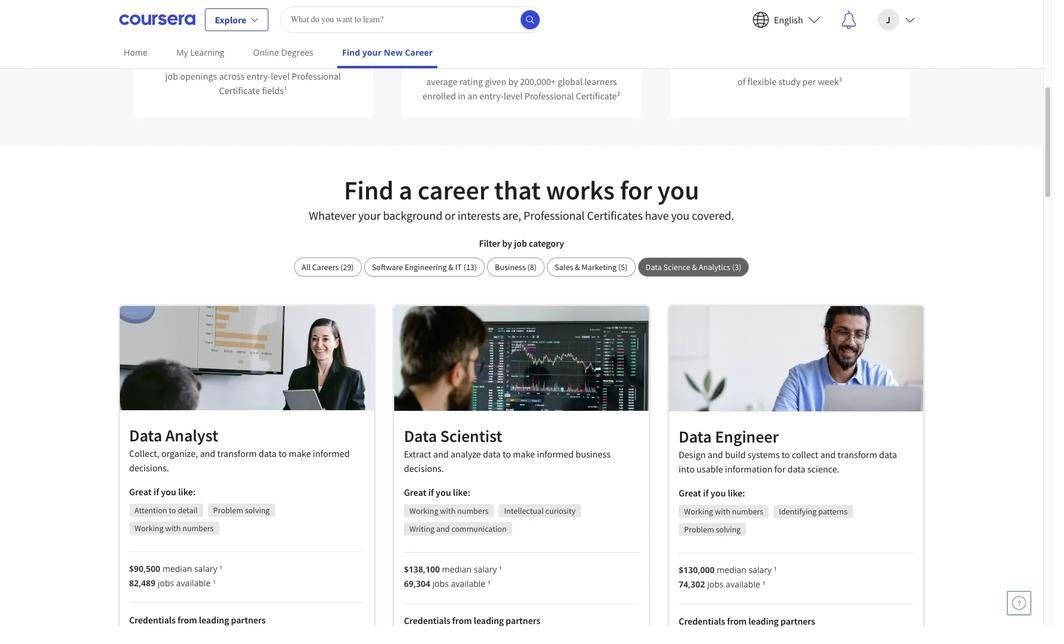 Task type: locate. For each thing, give the bounding box(es) containing it.
data analyst collect, organize, and transform data to make informed decisions.
[[129, 425, 350, 474]]

working up 'writing'
[[410, 506, 439, 517]]

0 horizontal spatial solving
[[245, 506, 270, 516]]

numbers
[[458, 506, 489, 517], [733, 507, 764, 518], [183, 524, 214, 534]]

writing
[[410, 524, 435, 535]]

less
[[791, 2, 806, 14]]

sales & marketing (5)
[[555, 262, 628, 273]]

job.
[[822, 17, 837, 29]]

0 horizontal spatial problem
[[213, 506, 243, 516]]

0 horizontal spatial decisions.
[[129, 462, 169, 474]]

1 horizontal spatial in
[[781, 2, 789, 14]]

2 horizontal spatial median
[[717, 565, 747, 576]]

to
[[311, 2, 320, 14], [503, 2, 511, 14], [279, 448, 287, 460], [503, 448, 511, 460], [782, 449, 791, 461], [169, 506, 176, 516]]

across
[[219, 70, 245, 82]]

Business (8) button
[[488, 258, 545, 277]]

1 horizontal spatial transform
[[838, 449, 878, 461]]

for inside find a career that works for you whatever your background or interests are, professional certificates have you covered.
[[620, 174, 653, 207]]

1 horizontal spatial partners
[[506, 615, 541, 627]]

certificates
[[587, 208, 643, 223]]

if for data scientist
[[429, 487, 434, 499]]

1 horizontal spatial the
[[614, 2, 627, 14]]

and down world
[[530, 17, 546, 29]]

2 vertical spatial your
[[358, 208, 381, 223]]

level up fields¹
[[271, 70, 290, 82]]

complete the training in less than 6 months while working a full-time job.
[[692, 2, 889, 29]]

1 vertical spatial in
[[458, 90, 466, 102]]

a up background
[[399, 174, 413, 207]]

2 credentials from the left
[[404, 615, 451, 627]]

0 horizontal spatial in
[[458, 90, 466, 102]]

credentials from leading partners down $90,500 median salary ¹ 82,489 jobs available ¹
[[129, 615, 266, 627]]

you down 'usable'
[[711, 488, 726, 500]]

3 the from the left
[[733, 2, 746, 14]]

0 horizontal spatial entry-
[[247, 70, 271, 82]]

0 vertical spatial for
[[620, 174, 653, 207]]

problem right detail
[[213, 506, 243, 516]]

jobs
[[158, 578, 174, 589], [433, 578, 449, 590], [708, 579, 724, 591]]

1 horizontal spatial median
[[442, 564, 472, 575]]

0 horizontal spatial partners
[[231, 615, 266, 627]]

great up 'writing'
[[404, 487, 427, 499]]

full-
[[786, 17, 801, 29]]

0 horizontal spatial credentials from leading partners
[[129, 615, 266, 627]]

credentials from leading partners
[[129, 615, 266, 627], [404, 615, 541, 627]]

week³
[[818, 76, 843, 88]]

the left training
[[733, 2, 746, 14]]

find
[[342, 47, 360, 58], [344, 174, 394, 207]]

transform
[[217, 448, 257, 460], [838, 449, 878, 461]]

my learning
[[176, 47, 225, 58]]

1 horizontal spatial level
[[504, 90, 523, 102]]

working with numbers down attention to detail in the bottom left of the page
[[135, 524, 214, 534]]

numbers down detail
[[183, 524, 214, 534]]

jobs right 74,302
[[708, 579, 724, 591]]

0 horizontal spatial great if you like:
[[129, 486, 196, 498]]

in left an
[[458, 90, 466, 102]]

make inside data scientist extract and analyze data to make informed business decisions.
[[513, 448, 535, 460]]

2 horizontal spatial jobs
[[708, 579, 724, 591]]

problem up $130,000
[[685, 525, 715, 536]]

None search field
[[281, 6, 545, 33]]

filter by job category
[[479, 237, 565, 249]]

credentials
[[129, 615, 176, 627], [404, 615, 451, 627]]

1 credentials from leading partners from the left
[[129, 615, 266, 627]]

make
[[289, 448, 311, 460], [513, 448, 535, 460]]

1 vertical spatial find
[[344, 174, 394, 207]]

1 horizontal spatial available
[[451, 578, 486, 590]]

and right 'writing'
[[437, 524, 450, 535]]

by right given
[[509, 76, 519, 88]]

great if you like: down 'usable'
[[679, 488, 746, 500]]

2 horizontal spatial salary
[[749, 565, 772, 576]]

decisions.
[[129, 462, 169, 474], [404, 463, 444, 475]]

your inside apply your new skills to real-world projects using the latest industry tools and techniques.
[[442, 2, 460, 14]]

for down the systems
[[775, 464, 786, 476]]

4.7
[[507, 55, 522, 70]]

if down 'usable'
[[704, 488, 709, 500]]

2 decisions. from the left
[[404, 463, 444, 475]]

english
[[775, 13, 804, 25]]

you up attention to detail in the bottom left of the page
[[161, 486, 176, 498]]

engineering
[[405, 262, 447, 273]]

data inside data analyst collect, organize, and transform data to make informed decisions.
[[259, 448, 277, 460]]

numbers up "communication"
[[458, 506, 489, 517]]

identifying patterns
[[780, 507, 848, 518]]

job down my
[[165, 70, 178, 82]]

solving
[[245, 506, 270, 516], [716, 525, 741, 536]]

find your new career
[[342, 47, 433, 58]]

1 horizontal spatial with
[[440, 506, 456, 517]]

salary inside $130,000 median salary ¹ 74,302 jobs available ¹
[[749, 565, 772, 576]]

available
[[176, 578, 211, 589], [451, 578, 486, 590], [726, 579, 761, 591]]

analytics
[[699, 262, 731, 273]]

if right even
[[259, 2, 264, 14]]

find your new career link
[[338, 39, 438, 68]]

level
[[271, 70, 290, 82], [504, 90, 523, 102]]

0 vertical spatial job
[[165, 70, 178, 82]]

& for software engineering & it (13)
[[449, 262, 454, 273]]

extract
[[404, 448, 432, 460]]

professional down 200,000+ at top
[[525, 90, 574, 102]]

available for engineer
[[726, 579, 761, 591]]

jobs inside $138,100 median salary ¹ 69,304 jobs available ¹
[[433, 578, 449, 590]]

1 vertical spatial for
[[775, 464, 786, 476]]

1 vertical spatial a
[[399, 174, 413, 207]]

find up whatever
[[344, 174, 394, 207]]

salary inside $90,500 median salary ¹ 82,489 jobs available ¹
[[194, 564, 218, 575]]

salary inside $138,100 median salary ¹ 69,304 jobs available ¹
[[474, 564, 497, 575]]

new right you're
[[293, 2, 310, 14]]

new up latest
[[462, 2, 479, 14]]

skills,
[[213, 2, 235, 14]]

available right 74,302
[[726, 579, 761, 591]]

jobs inside $90,500 median salary ¹ 82,489 jobs available ¹
[[158, 578, 174, 589]]

1 horizontal spatial a
[[779, 17, 784, 29]]

0 horizontal spatial problem solving
[[213, 506, 270, 516]]

0 horizontal spatial median
[[163, 564, 192, 575]]

while
[[868, 2, 889, 14]]

by
[[509, 76, 519, 88], [503, 237, 513, 249]]

0 vertical spatial a
[[779, 17, 784, 29]]

sales
[[555, 262, 574, 273]]

0 horizontal spatial for
[[620, 174, 653, 207]]

decisions. inside data analyst collect, organize, and transform data to make informed decisions.
[[129, 462, 169, 474]]

credentials down 69,304 at the left of page
[[404, 615, 451, 627]]

median for engineer
[[717, 565, 747, 576]]

apply
[[417, 2, 440, 14]]

1 horizontal spatial make
[[513, 448, 535, 460]]

0 horizontal spatial working with numbers
[[135, 524, 214, 534]]

data up collect,
[[129, 425, 162, 447]]

2 leading from the left
[[474, 615, 504, 627]]

working for engineer
[[685, 507, 714, 518]]

1 partners from the left
[[231, 615, 266, 627]]

business (8)
[[495, 262, 537, 273]]

level down given
[[504, 90, 523, 102]]

your up latest
[[442, 2, 460, 14]]

your
[[442, 2, 460, 14], [363, 47, 382, 58], [358, 208, 381, 223]]

median
[[163, 564, 192, 575], [442, 564, 472, 575], [717, 565, 747, 576]]

level inside the 2,284,150 job openings across entry-level professional certificate fields¹
[[271, 70, 290, 82]]

great up the attention
[[129, 486, 152, 498]]

data analyst image
[[120, 306, 374, 411]]

2 make from the left
[[513, 448, 535, 460]]

2 the from the left
[[614, 2, 627, 14]]

credentials down 82,489
[[129, 615, 176, 627]]

credentials from leading partners for data scientist
[[404, 615, 541, 627]]

with
[[440, 506, 456, 517], [715, 507, 731, 518], [165, 524, 181, 534]]

(8)
[[528, 262, 537, 273]]

your for find
[[363, 47, 382, 58]]

great down into
[[679, 488, 702, 500]]

working down 'usable'
[[685, 507, 714, 518]]

1 make from the left
[[289, 448, 311, 460]]

0 horizontal spatial leading
[[199, 615, 229, 627]]

0 vertical spatial solving
[[245, 506, 270, 516]]

median right $138,100
[[442, 564, 472, 575]]

available right 69,304 at the left of page
[[451, 578, 486, 590]]

coursera image
[[119, 10, 195, 29]]

like: up detail
[[178, 486, 196, 498]]

1 horizontal spatial for
[[775, 464, 786, 476]]

openings
[[180, 70, 217, 82]]

identifying
[[780, 507, 817, 518]]

time
[[801, 17, 820, 29]]

2 horizontal spatial with
[[715, 507, 731, 518]]

1 horizontal spatial credentials
[[404, 615, 451, 627]]

option group
[[294, 258, 750, 277]]

1 horizontal spatial entry-
[[480, 90, 504, 102]]

2 horizontal spatial great
[[679, 488, 702, 500]]

All Careers (29) button
[[294, 258, 362, 277]]

and right extract
[[434, 448, 449, 460]]

data inside button
[[646, 262, 662, 273]]

or
[[445, 208, 456, 223]]

your inside find a career that works for you whatever your background or interests are, professional certificates have you covered.
[[358, 208, 381, 223]]

if up 'writing'
[[429, 487, 434, 499]]

available right 82,489
[[176, 578, 211, 589]]

and down analyst
[[200, 448, 215, 460]]

1 & from the left
[[449, 262, 454, 273]]

data inside data analyst collect, organize, and transform data to make informed decisions.
[[129, 425, 162, 447]]

data
[[259, 448, 277, 460], [483, 448, 501, 460], [880, 449, 898, 461], [788, 464, 806, 476]]

1 vertical spatial problem solving
[[685, 525, 741, 536]]

with down 'usable'
[[715, 507, 731, 518]]

a left full- at the right of the page
[[779, 17, 784, 29]]

you right "have"
[[672, 208, 690, 223]]

1 decisions. from the left
[[129, 462, 169, 474]]

working for scientist
[[410, 506, 439, 517]]

1 credentials from the left
[[129, 615, 176, 627]]

1 horizontal spatial problem solving
[[685, 525, 741, 536]]

median inside $138,100 median salary ¹ 69,304 jobs available ¹
[[442, 564, 472, 575]]

professional up "category"
[[524, 208, 585, 223]]

your right whatever
[[358, 208, 381, 223]]

you up writing and communication
[[436, 487, 451, 499]]

0 horizontal spatial like:
[[178, 486, 196, 498]]

in left less
[[781, 2, 789, 14]]

0 horizontal spatial informed
[[313, 448, 350, 460]]

great if you like: for analyst
[[129, 486, 196, 498]]

global
[[558, 76, 583, 88]]

using
[[590, 2, 612, 14]]

the right using
[[614, 2, 627, 14]]

certificate
[[219, 85, 260, 97]]

0 horizontal spatial new
[[293, 2, 310, 14]]

per
[[803, 76, 817, 88]]

2 vertical spatial professional
[[524, 208, 585, 223]]

2 horizontal spatial working
[[685, 507, 714, 518]]

numbers for engineer
[[733, 507, 764, 518]]

& left it
[[449, 262, 454, 273]]

1 horizontal spatial like:
[[453, 487, 471, 499]]

1 horizontal spatial working
[[410, 506, 439, 517]]

the left field.
[[322, 2, 335, 14]]

2 horizontal spatial numbers
[[733, 507, 764, 518]]

you for data analyst
[[161, 486, 176, 498]]

1 vertical spatial your
[[363, 47, 382, 58]]

0 horizontal spatial salary
[[194, 564, 218, 575]]

you
[[658, 174, 700, 207], [672, 208, 690, 223], [161, 486, 176, 498], [436, 487, 451, 499], [711, 488, 726, 500]]

like:
[[178, 486, 196, 498], [453, 487, 471, 499], [728, 488, 746, 500]]

data scientist extract and analyze data to make informed business decisions.
[[404, 425, 611, 475]]

entry- down 2,284,150
[[247, 70, 271, 82]]

decisions. inside data scientist extract and analyze data to make informed business decisions.
[[404, 463, 444, 475]]

1 leading from the left
[[199, 615, 229, 627]]

professional down degrees
[[292, 70, 341, 82]]

jobs right 69,304 at the left of page
[[433, 578, 449, 590]]

median right $90,500
[[163, 564, 192, 575]]

your left new at the top of the page
[[363, 47, 382, 58]]

to inside data analyst collect, organize, and transform data to make informed decisions.
[[279, 448, 287, 460]]

data for science
[[646, 262, 662, 273]]

from down $90,500 median salary ¹ 82,489 jobs available ¹
[[178, 615, 197, 627]]

problem solving up $130,000
[[685, 525, 741, 536]]

data inside data engineer design and build systems to collect and transform data into usable information for data science.
[[679, 426, 712, 448]]

transform up science.
[[838, 449, 878, 461]]

0 horizontal spatial level
[[271, 70, 290, 82]]

0 vertical spatial in
[[781, 2, 789, 14]]

analyst
[[166, 425, 218, 447]]

1 horizontal spatial job
[[514, 237, 527, 249]]

2 horizontal spatial great if you like:
[[679, 488, 746, 500]]

jobs inside $130,000 median salary ¹ 74,302 jobs available ¹
[[708, 579, 724, 591]]

credentials for scientist
[[404, 615, 451, 627]]

1 horizontal spatial &
[[575, 262, 580, 273]]

find left new at the top of the page
[[342, 47, 360, 58]]

it
[[456, 262, 462, 273]]

professional
[[292, 70, 341, 82], [525, 90, 574, 102], [524, 208, 585, 223]]

whatever
[[309, 208, 356, 223]]

entry- inside 4.7 / 5 average rating given by 200,000+ global learners enrolled in an entry-level professional certificate²
[[480, 90, 504, 102]]

entry-
[[247, 70, 271, 82], [480, 90, 504, 102]]

working down the attention
[[135, 524, 164, 534]]

jobs right 82,489
[[158, 578, 174, 589]]

2 from from the left
[[453, 615, 472, 627]]

credentials from leading partners for data analyst
[[129, 615, 266, 627]]

1 horizontal spatial from
[[453, 615, 472, 627]]

2 new from the left
[[462, 2, 479, 14]]

1 from from the left
[[178, 615, 197, 627]]

1 informed from the left
[[313, 448, 350, 460]]

& right science
[[693, 262, 698, 273]]

by right filter on the top left
[[503, 237, 513, 249]]

great if you like: up 'writing'
[[404, 487, 471, 499]]

decisions. down collect,
[[129, 462, 169, 474]]

like: up writing and communication
[[453, 487, 471, 499]]

data inside data scientist extract and analyze data to make informed business decisions.
[[404, 425, 437, 447]]

1 horizontal spatial great
[[404, 487, 427, 499]]

salary
[[194, 564, 218, 575], [474, 564, 497, 575], [749, 565, 772, 576]]

What do you want to learn? text field
[[281, 6, 545, 33]]

1 horizontal spatial decisions.
[[404, 463, 444, 475]]

the inside apply your new skills to real-world projects using the latest industry tools and techniques.
[[614, 2, 627, 14]]

2 horizontal spatial the
[[733, 2, 746, 14]]

the
[[322, 2, 335, 14], [614, 2, 627, 14], [733, 2, 746, 14]]

0 horizontal spatial credentials
[[129, 615, 176, 627]]

science.
[[808, 464, 840, 476]]

credentials from leading partners down $138,100 median salary ¹ 69,304 jobs available ¹
[[404, 615, 541, 627]]

¹
[[220, 564, 223, 575], [499, 564, 502, 575], [775, 565, 777, 576], [213, 578, 216, 589], [488, 578, 491, 590], [763, 579, 766, 591]]

2 credentials from leading partners from the left
[[404, 615, 541, 627]]

home
[[124, 47, 148, 58]]

1 horizontal spatial problem
[[685, 525, 715, 536]]

problem solving right detail
[[213, 506, 270, 516]]

decisions. down extract
[[404, 463, 444, 475]]

1 the from the left
[[322, 2, 335, 14]]

analyze
[[451, 448, 481, 460]]

2 partners from the left
[[506, 615, 541, 627]]

0 horizontal spatial great
[[129, 486, 152, 498]]

you for data scientist
[[436, 487, 451, 499]]

to inside apply your new skills to real-world projects using the latest industry tools and techniques.
[[503, 2, 511, 14]]

1 horizontal spatial credentials from leading partners
[[404, 615, 541, 627]]

working
[[410, 506, 439, 517], [685, 507, 714, 518], [135, 524, 164, 534]]

1 horizontal spatial jobs
[[433, 578, 449, 590]]

you're
[[266, 2, 291, 14]]

1 horizontal spatial salary
[[474, 564, 497, 575]]

3 & from the left
[[693, 262, 698, 273]]

available inside $90,500 median salary ¹ 82,489 jobs available ¹
[[176, 578, 211, 589]]

patterns
[[819, 507, 848, 518]]

1 vertical spatial professional
[[525, 90, 574, 102]]

0 vertical spatial problem
[[213, 506, 243, 516]]

for up "have"
[[620, 174, 653, 207]]

latest
[[449, 17, 471, 29]]

find inside find a career that works for you whatever your background or interests are, professional certificates have you covered.
[[344, 174, 394, 207]]

leading down $90,500 median salary ¹ 82,489 jobs available ¹
[[199, 615, 229, 627]]

leading
[[199, 615, 229, 627], [474, 615, 504, 627]]

2 horizontal spatial working with numbers
[[685, 507, 764, 518]]

great for data analyst
[[129, 486, 152, 498]]

like: down the information
[[728, 488, 746, 500]]

category
[[529, 237, 565, 249]]

1 horizontal spatial numbers
[[458, 506, 489, 517]]

job up business (8)
[[514, 237, 527, 249]]

2 informed from the left
[[537, 448, 574, 460]]

0 horizontal spatial jobs
[[158, 578, 174, 589]]

level inside 4.7 / 5 average rating given by 200,000+ global learners enrolled in an entry-level professional certificate²
[[504, 90, 523, 102]]

ready
[[189, 2, 211, 14]]

available inside $138,100 median salary ¹ 69,304 jobs available ¹
[[451, 578, 486, 590]]

0 vertical spatial find
[[342, 47, 360, 58]]

median inside $90,500 median salary ¹ 82,489 jobs available ¹
[[163, 564, 192, 575]]

0 vertical spatial entry-
[[247, 70, 271, 82]]

entry- down given
[[480, 90, 504, 102]]

1 horizontal spatial great if you like:
[[404, 487, 471, 499]]

like: for engineer
[[728, 488, 746, 500]]

0 horizontal spatial &
[[449, 262, 454, 273]]

data inside data scientist extract and analyze data to make informed business decisions.
[[483, 448, 501, 460]]

0 vertical spatial your
[[442, 2, 460, 14]]

with down attention to detail in the bottom left of the page
[[165, 524, 181, 534]]

job inside the 2,284,150 job openings across entry-level professional certificate fields¹
[[165, 70, 178, 82]]

data up design
[[679, 426, 712, 448]]

leading down $138,100 median salary ¹ 69,304 jobs available ¹
[[474, 615, 504, 627]]

leading for scientist
[[474, 615, 504, 627]]

partners for analyst
[[231, 615, 266, 627]]

rating
[[460, 76, 483, 88]]

organize,
[[161, 448, 198, 460]]

great if you like: for scientist
[[404, 487, 471, 499]]

you for data engineer
[[711, 488, 726, 500]]

data up extract
[[404, 425, 437, 447]]

data for scientist
[[404, 425, 437, 447]]

1 vertical spatial entry-
[[480, 90, 504, 102]]

median right $130,000
[[717, 565, 747, 576]]

median inside $130,000 median salary ¹ 74,302 jobs available ¹
[[717, 565, 747, 576]]

0 vertical spatial professional
[[292, 70, 341, 82]]

available inside $130,000 median salary ¹ 74,302 jobs available ¹
[[726, 579, 761, 591]]

help center image
[[1013, 597, 1027, 611]]

if for data engineer
[[704, 488, 709, 500]]

0 horizontal spatial from
[[178, 615, 197, 627]]

than
[[808, 2, 826, 14]]

find for your
[[342, 47, 360, 58]]

given
[[485, 76, 507, 88]]

working with numbers down 'usable'
[[685, 507, 764, 518]]

0 horizontal spatial a
[[399, 174, 413, 207]]

1 horizontal spatial leading
[[474, 615, 504, 627]]

your for apply
[[442, 2, 460, 14]]

working with numbers for engineer
[[685, 507, 764, 518]]

great if you like: up attention to detail in the bottom left of the page
[[129, 486, 196, 498]]

data left science
[[646, 262, 662, 273]]

1 vertical spatial level
[[504, 90, 523, 102]]

if up the attention
[[154, 486, 159, 498]]

available for scientist
[[451, 578, 486, 590]]

from down $138,100 median salary ¹ 69,304 jobs available ¹
[[453, 615, 472, 627]]

0 vertical spatial by
[[509, 76, 519, 88]]

numbers down the information
[[733, 507, 764, 518]]

transform down analyst
[[217, 448, 257, 460]]

and
[[530, 17, 546, 29], [200, 448, 215, 460], [434, 448, 449, 460], [708, 449, 724, 461], [821, 449, 836, 461], [437, 524, 450, 535]]

0 vertical spatial level
[[271, 70, 290, 82]]

with up writing and communication
[[440, 506, 456, 517]]

0 horizontal spatial make
[[289, 448, 311, 460]]

working with numbers up writing and communication
[[410, 506, 489, 517]]

1 horizontal spatial working with numbers
[[410, 506, 489, 517]]

partners
[[231, 615, 266, 627], [506, 615, 541, 627]]

0 horizontal spatial job
[[165, 70, 178, 82]]

0 horizontal spatial the
[[322, 2, 335, 14]]

1 horizontal spatial new
[[462, 2, 479, 14]]

2 horizontal spatial available
[[726, 579, 761, 591]]

& right sales
[[575, 262, 580, 273]]

0 horizontal spatial transform
[[217, 448, 257, 460]]

salary for data engineer
[[749, 565, 772, 576]]



Task type: describe. For each thing, give the bounding box(es) containing it.
apply your new skills to real-world projects using the latest industry tools and techniques.
[[417, 2, 627, 29]]

that
[[495, 174, 541, 207]]

jobs for analyst
[[158, 578, 174, 589]]

informed inside data scientist extract and analyze data to make informed business decisions.
[[537, 448, 574, 460]]

from for scientist
[[453, 615, 472, 627]]

82,489
[[129, 578, 156, 589]]

$90,500 median salary ¹ 82,489 jobs available ¹
[[129, 564, 223, 589]]

industry
[[473, 17, 507, 29]]

(13)
[[464, 262, 477, 273]]

professional inside 4.7 / 5 average rating given by 200,000+ global learners enrolled in an entry-level professional certificate²
[[525, 90, 574, 102]]

career
[[418, 174, 489, 207]]

$130,000 median salary ¹ 74,302 jobs available ¹
[[679, 565, 777, 591]]

business
[[495, 262, 526, 273]]

decisions. for analyst
[[129, 462, 169, 474]]

data for engineer
[[679, 426, 712, 448]]

works
[[546, 174, 615, 207]]

with for engineer
[[715, 507, 731, 518]]

numbers for scientist
[[458, 506, 489, 517]]

engineer
[[716, 426, 779, 448]]

like: for analyst
[[178, 486, 196, 498]]

a inside find a career that works for you whatever your background or interests are, professional certificates have you covered.
[[399, 174, 413, 207]]

information
[[726, 464, 773, 476]]

data for analyst
[[129, 425, 162, 447]]

intellectual
[[505, 506, 544, 517]]

2 & from the left
[[575, 262, 580, 273]]

and inside data scientist extract and analyze data to make informed business decisions.
[[434, 448, 449, 460]]

professional inside the 2,284,150 job openings across entry-level professional certificate fields¹
[[292, 70, 341, 82]]

my
[[176, 47, 188, 58]]

median for scientist
[[442, 564, 472, 575]]

Sales & Marketing (5) button
[[547, 258, 636, 277]]

1 vertical spatial by
[[503, 237, 513, 249]]

and inside apply your new skills to real-world projects using the latest industry tools and techniques.
[[530, 17, 546, 29]]

working
[[744, 17, 777, 29]]

4.7 / 5 average rating given by 200,000+ global learners enrolled in an entry-level professional certificate²
[[423, 55, 621, 102]]

transform inside data analyst collect, organize, and transform data to make informed decisions.
[[217, 448, 257, 460]]

careers
[[312, 262, 339, 273]]

build job-ready skills, even if you're new to the field.
[[150, 2, 357, 14]]

transform inside data engineer design and build systems to collect and transform data into usable information for data science.
[[838, 449, 878, 461]]

1 vertical spatial solving
[[716, 525, 741, 536]]

5
[[531, 55, 537, 70]]

even
[[237, 2, 257, 14]]

entry- inside the 2,284,150 job openings across entry-level professional certificate fields¹
[[247, 70, 271, 82]]

and inside data analyst collect, organize, and transform data to make informed decisions.
[[200, 448, 215, 460]]

by inside 4.7 / 5 average rating given by 200,000+ global learners enrolled in an entry-level professional certificate²
[[509, 76, 519, 88]]

the for using
[[614, 2, 627, 14]]

available for analyst
[[176, 578, 211, 589]]

69,304
[[404, 578, 431, 590]]

data science & analytics (3)
[[646, 262, 742, 273]]

6
[[828, 2, 833, 14]]

data engineer design and build systems to collect and transform data into usable information for data science.
[[679, 426, 898, 476]]

world
[[531, 2, 554, 14]]

build
[[726, 449, 746, 461]]

credentials for analyst
[[129, 615, 176, 627]]

0 horizontal spatial with
[[165, 524, 181, 534]]

tools
[[509, 17, 529, 29]]

0 vertical spatial problem solving
[[213, 506, 270, 516]]

j
[[887, 13, 891, 25]]

of
[[738, 76, 746, 88]]

find for a
[[344, 174, 394, 207]]

make inside data analyst collect, organize, and transform data to make informed decisions.
[[289, 448, 311, 460]]

for inside data engineer design and build systems to collect and transform data into usable information for data science.
[[775, 464, 786, 476]]

like: for scientist
[[453, 487, 471, 499]]

under 10 hours of flexible study per week³
[[738, 55, 843, 88]]

learners
[[585, 76, 618, 88]]

$130,000
[[679, 565, 715, 576]]

jobs for engineer
[[708, 579, 724, 591]]

1 vertical spatial problem
[[685, 525, 715, 536]]

filter
[[479, 237, 501, 249]]

data scientist image
[[395, 306, 649, 411]]

10
[[786, 55, 798, 70]]

business
[[576, 448, 611, 460]]

great for data scientist
[[404, 487, 427, 499]]

explore button
[[205, 8, 269, 31]]

informed inside data analyst collect, organize, and transform data to make informed decisions.
[[313, 448, 350, 460]]

science
[[664, 262, 691, 273]]

and up 'usable'
[[708, 449, 724, 461]]

if for data analyst
[[154, 486, 159, 498]]

1 new from the left
[[293, 2, 310, 14]]

english button
[[743, 0, 830, 39]]

0 horizontal spatial working
[[135, 524, 164, 534]]

1 vertical spatial job
[[514, 237, 527, 249]]

and up science.
[[821, 449, 836, 461]]

curiosity
[[546, 506, 576, 517]]

data engineer role image
[[670, 306, 924, 412]]

covered.
[[692, 208, 735, 223]]

Data Science & Analytics (3) button
[[638, 258, 750, 277]]

background
[[383, 208, 443, 223]]

online
[[253, 47, 279, 58]]

techniques.
[[548, 17, 595, 29]]

& for data science & analytics (3)
[[693, 262, 698, 273]]

job-
[[173, 2, 189, 14]]

professional inside find a career that works for you whatever your background or interests are, professional certificates have you covered.
[[524, 208, 585, 223]]

you up "have"
[[658, 174, 700, 207]]

/
[[525, 55, 529, 70]]

new inside apply your new skills to real-world projects using the latest industry tools and techniques.
[[462, 2, 479, 14]]

Software Engineering & IT (13) button
[[364, 258, 485, 277]]

software
[[372, 262, 403, 273]]

training
[[748, 2, 779, 14]]

skills
[[481, 2, 501, 14]]

field.
[[337, 2, 357, 14]]

into
[[679, 464, 695, 476]]

new
[[384, 47, 403, 58]]

explore
[[215, 13, 247, 25]]

with for scientist
[[440, 506, 456, 517]]

to inside data scientist extract and analyze data to make informed business decisions.
[[503, 448, 511, 460]]

from for analyst
[[178, 615, 197, 627]]

online degrees link
[[249, 39, 318, 66]]

median for analyst
[[163, 564, 192, 575]]

salary for data scientist
[[474, 564, 497, 575]]

fields¹
[[262, 85, 288, 97]]

systems
[[748, 449, 780, 461]]

partners for scientist
[[506, 615, 541, 627]]

scientist
[[441, 425, 503, 447]]

enrolled
[[423, 90, 456, 102]]

all careers (29)
[[302, 262, 354, 273]]

great for data engineer
[[679, 488, 702, 500]]

great if you like: for engineer
[[679, 488, 746, 500]]

months
[[835, 2, 866, 14]]

2,284,150 job openings across entry-level professional certificate fields¹
[[165, 56, 341, 97]]

(3)
[[733, 262, 742, 273]]

in inside complete the training in less than 6 months while working a full-time job.
[[781, 2, 789, 14]]

design
[[679, 449, 706, 461]]

0 horizontal spatial numbers
[[183, 524, 214, 534]]

certificate²
[[576, 90, 621, 102]]

200,000+
[[520, 76, 556, 88]]

build
[[150, 2, 171, 14]]

option group containing all careers (29)
[[294, 258, 750, 277]]

my learning link
[[172, 39, 229, 66]]

an
[[468, 90, 478, 102]]

jobs for scientist
[[433, 578, 449, 590]]

decisions. for scientist
[[404, 463, 444, 475]]

collect
[[793, 449, 819, 461]]

career
[[405, 47, 433, 58]]

(29)
[[341, 262, 354, 273]]

marketing
[[582, 262, 617, 273]]

2,284,150
[[234, 56, 273, 68]]

communication
[[452, 524, 507, 535]]

complete
[[692, 2, 731, 14]]

to inside data engineer design and build systems to collect and transform data into usable information for data science.
[[782, 449, 791, 461]]

salary for data analyst
[[194, 564, 218, 575]]

average
[[426, 76, 458, 88]]

a inside complete the training in less than 6 months while working a full-time job.
[[779, 17, 784, 29]]

the for to
[[322, 2, 335, 14]]

the inside complete the training in less than 6 months while working a full-time job.
[[733, 2, 746, 14]]

(5)
[[619, 262, 628, 273]]

degrees
[[281, 47, 314, 58]]

software engineering & it (13)
[[372, 262, 477, 273]]

leading for analyst
[[199, 615, 229, 627]]

in inside 4.7 / 5 average rating given by 200,000+ global learners enrolled in an entry-level professional certificate²
[[458, 90, 466, 102]]

usable
[[697, 464, 724, 476]]

attention to detail
[[135, 506, 198, 516]]

working with numbers for scientist
[[410, 506, 489, 517]]



Task type: vqa. For each thing, say whether or not it's contained in the screenshot.
THE COURSE corresponding to Python Project for Data Science
no



